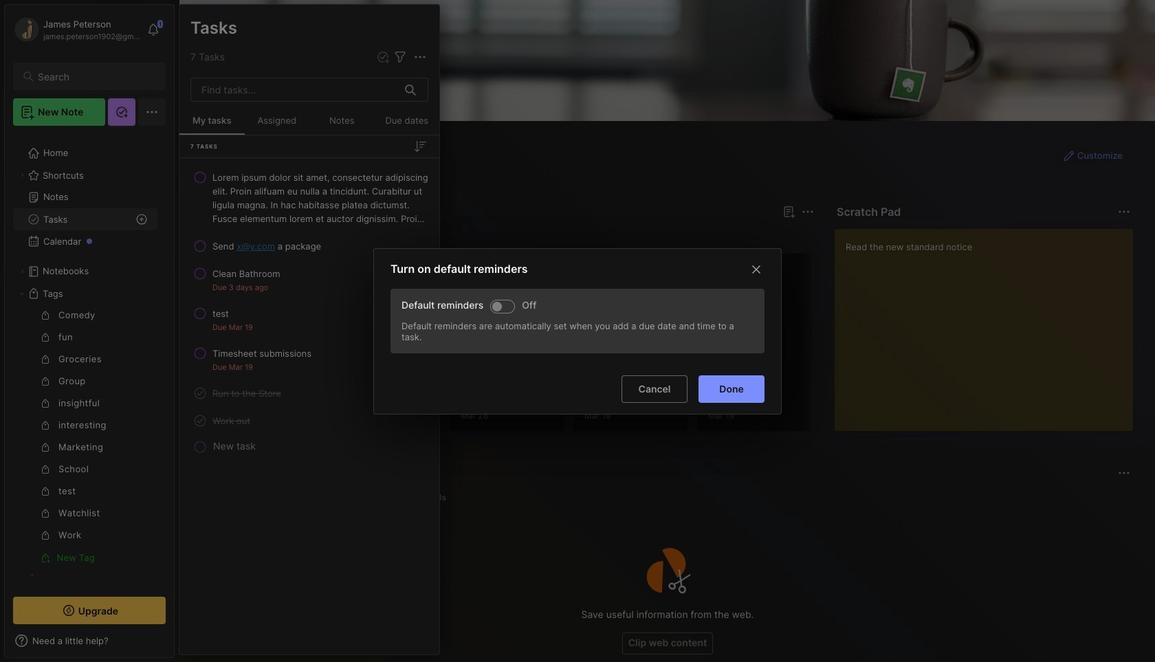 Task type: describe. For each thing, give the bounding box(es) containing it.
3 row from the top
[[185, 261, 434, 299]]

send x@y.com a package 1 cell
[[213, 239, 321, 253]]

expand tags image
[[18, 290, 26, 298]]

run to the store 5 cell
[[213, 387, 281, 400]]

group inside main element
[[13, 305, 158, 569]]

none search field inside main element
[[38, 68, 153, 85]]

2 row from the top
[[185, 234, 434, 259]]

4 row from the top
[[185, 301, 434, 338]]

Start writing… text field
[[846, 229, 1133, 420]]

5 row from the top
[[185, 341, 434, 378]]

test 3 cell
[[213, 307, 229, 321]]

thumbnail image
[[337, 349, 389, 401]]

timesheet submissions 4 cell
[[213, 347, 312, 360]]

close image
[[748, 261, 765, 277]]

expand notebooks image
[[18, 268, 26, 276]]

new task image
[[376, 50, 390, 64]]

clean bathroom 2 cell
[[213, 267, 280, 281]]



Task type: locate. For each thing, give the bounding box(es) containing it.
defaultreminders image
[[493, 302, 502, 311]]

row group
[[180, 164, 440, 457], [202, 253, 1156, 440]]

None search field
[[38, 68, 153, 85]]

Find tasks… text field
[[193, 78, 397, 101]]

tab list
[[204, 228, 812, 245], [204, 490, 1129, 506]]

tree inside main element
[[5, 134, 174, 621]]

work out 6 cell
[[213, 414, 250, 428]]

main element
[[0, 0, 179, 662]]

0 vertical spatial tab list
[[204, 228, 812, 245]]

7 row from the top
[[185, 409, 434, 433]]

6 row from the top
[[185, 381, 434, 406]]

tree
[[5, 134, 174, 621]]

group
[[13, 305, 158, 569]]

1 tab list from the top
[[204, 228, 812, 245]]

lorem ipsum dolor sit amet, consectetur adipiscing elit. proin alifuam eu nulla a tincidunt. curabitur ut ligula magna. in hac habitasse platea dictumst. fusce elementum lorem et auctor dignissim. proin eget mi id urna euismod consectetur. pellentesque porttitor ac urna quis fermentum: 0 cell
[[213, 171, 429, 226]]

2 tab list from the top
[[204, 490, 1129, 506]]

1 row from the top
[[185, 165, 434, 231]]

tab
[[204, 228, 245, 245], [250, 228, 306, 245], [204, 490, 257, 506], [414, 490, 452, 506]]

Search text field
[[38, 70, 153, 83]]

row
[[185, 165, 434, 231], [185, 234, 434, 259], [185, 261, 434, 299], [185, 301, 434, 338], [185, 341, 434, 378], [185, 381, 434, 406], [185, 409, 434, 433]]

1 vertical spatial tab list
[[204, 490, 1129, 506]]



Task type: vqa. For each thing, say whether or not it's contained in the screenshot.
ninth cell
no



